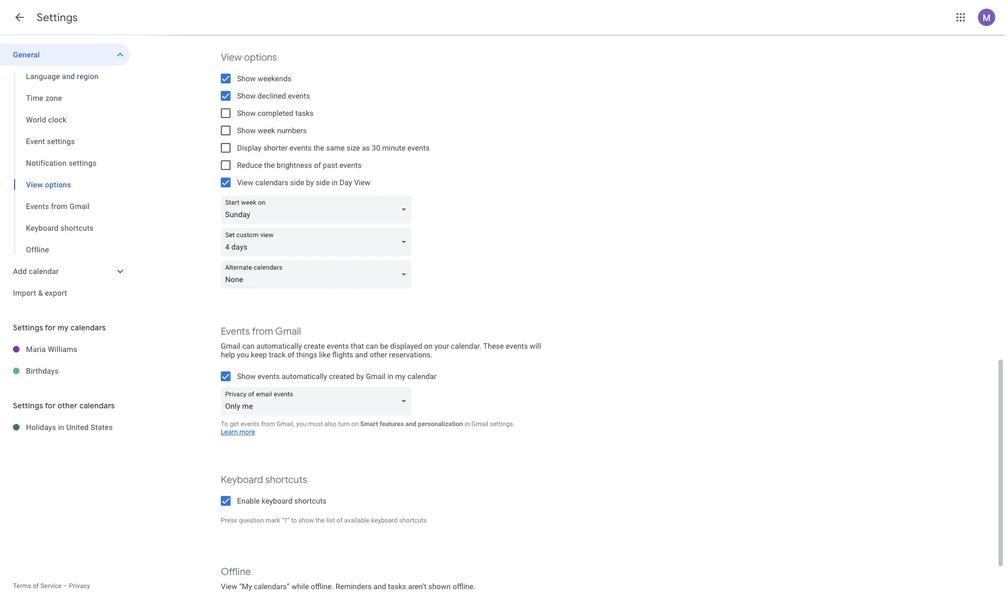 Task type: vqa. For each thing, say whether or not it's contained in the screenshot.
minute
yes



Task type: locate. For each thing, give the bounding box(es) containing it.
from up keep
[[252, 326, 273, 338]]

calendar.
[[451, 342, 482, 350]]

1 vertical spatial calendar
[[408, 372, 437, 381]]

2 vertical spatial settings
[[13, 401, 43, 411]]

show left completed
[[237, 109, 256, 118]]

1 show from the top
[[237, 74, 256, 83]]

settings for my calendars
[[13, 323, 106, 333]]

and right reminders
[[374, 582, 386, 591]]

1 horizontal spatial offline.
[[453, 582, 476, 591]]

keyboard
[[26, 224, 59, 232], [221, 474, 263, 486]]

tasks left aren't at left
[[388, 582, 407, 591]]

1 vertical spatial on
[[352, 420, 359, 428]]

learn more link
[[221, 428, 255, 437]]

2 can from the left
[[366, 342, 378, 350]]

1 vertical spatial events
[[221, 326, 250, 338]]

enable keyboard shortcuts
[[237, 497, 327, 505]]

0 vertical spatial settings
[[47, 137, 75, 146]]

automatically
[[257, 342, 302, 350], [282, 372, 327, 381]]

events up help
[[221, 326, 250, 338]]

show left weekends
[[237, 74, 256, 83]]

events left will
[[506, 342, 528, 350]]

events
[[288, 92, 310, 100], [290, 144, 312, 152], [408, 144, 430, 152], [340, 161, 362, 170], [327, 342, 349, 350], [506, 342, 528, 350], [258, 372, 280, 381], [241, 420, 260, 428]]

0 vertical spatial offline
[[26, 245, 49, 254]]

gmail down notification settings
[[70, 202, 90, 211]]

press
[[221, 517, 237, 524]]

1 horizontal spatial offline
[[221, 566, 251, 578]]

shown
[[429, 582, 451, 591]]

you inside to get events from gmail, you must also turn on smart features and personalization in gmail settings. learn more
[[296, 420, 307, 428]]

None field
[[221, 196, 416, 224], [221, 228, 416, 256], [221, 261, 416, 289], [221, 387, 416, 415], [221, 196, 416, 224], [221, 228, 416, 256], [221, 261, 416, 289], [221, 387, 416, 415]]

import
[[13, 289, 36, 297]]

general tree item
[[0, 44, 130, 66]]

calendars"
[[254, 582, 290, 591]]

by down reduce the brightness of past events
[[306, 178, 314, 187]]

3 show from the top
[[237, 109, 256, 118]]

1 horizontal spatial can
[[366, 342, 378, 350]]

0 vertical spatial my
[[58, 323, 69, 333]]

on left 'your'
[[424, 342, 433, 350]]

1 vertical spatial other
[[58, 401, 78, 411]]

on inside to get events from gmail, you must also turn on smart features and personalization in gmail settings. learn more
[[352, 420, 359, 428]]

0 vertical spatial other
[[370, 350, 387, 359]]

calendars up maria williams tree item
[[71, 323, 106, 333]]

my up williams
[[58, 323, 69, 333]]

offline up the add calendar
[[26, 245, 49, 254]]

2 vertical spatial calendars
[[79, 401, 115, 411]]

view
[[221, 51, 242, 64], [237, 178, 254, 187], [354, 178, 371, 187], [26, 180, 43, 189], [221, 582, 237, 591]]

0 vertical spatial for
[[45, 323, 56, 333]]

show events automatically created by gmail in my calendar
[[237, 372, 437, 381]]

1 horizontal spatial on
[[424, 342, 433, 350]]

tasks
[[296, 109, 314, 118], [388, 582, 407, 591]]

keyboard down events from gmail
[[26, 224, 59, 232]]

1 horizontal spatial you
[[296, 420, 307, 428]]

settings right notification in the left of the page
[[69, 159, 97, 167]]

show down the show weekends
[[237, 92, 256, 100]]

30
[[372, 144, 381, 152]]

displayed
[[390, 342, 423, 350]]

calendar down the reservations.
[[408, 372, 437, 381]]

keyboard shortcuts down events from gmail
[[26, 224, 94, 232]]

flights
[[333, 350, 354, 359]]

1 horizontal spatial keyboard shortcuts
[[221, 474, 308, 486]]

0 horizontal spatial calendar
[[29, 267, 59, 276]]

for for other
[[45, 401, 56, 411]]

from inside events from gmail gmail can automatically create events that can be displayed on your calendar. these events will help you keep track of things like flights and other reservations.
[[252, 326, 273, 338]]

settings right go back image
[[37, 11, 78, 24]]

settings for settings for other calendars
[[13, 401, 43, 411]]

gmail
[[70, 202, 90, 211], [275, 326, 301, 338], [221, 342, 241, 350], [366, 372, 386, 381], [472, 420, 489, 428]]

events left that
[[327, 342, 349, 350]]

in inside 'link'
[[58, 423, 64, 432]]

the left list
[[316, 517, 325, 524]]

while
[[292, 582, 309, 591]]

holidays in united states
[[26, 423, 113, 432]]

my down the reservations.
[[396, 372, 406, 381]]

0 horizontal spatial on
[[352, 420, 359, 428]]

0 vertical spatial keyboard shortcuts
[[26, 224, 94, 232]]

in left the united
[[58, 423, 64, 432]]

the down shorter on the left
[[264, 161, 275, 170]]

offline. right while
[[311, 582, 334, 591]]

1 vertical spatial options
[[45, 180, 71, 189]]

personalization
[[418, 420, 463, 428]]

0 vertical spatial settings
[[37, 11, 78, 24]]

0 horizontal spatial offline
[[26, 245, 49, 254]]

0 vertical spatial events
[[26, 202, 49, 211]]

the left same
[[314, 144, 324, 152]]

1 vertical spatial offline
[[221, 566, 251, 578]]

settings up notification settings
[[47, 137, 75, 146]]

1 horizontal spatial keyboard
[[371, 517, 398, 524]]

help
[[221, 350, 235, 359]]

display
[[237, 144, 262, 152]]

0 horizontal spatial keyboard
[[26, 224, 59, 232]]

events up reduce the brightness of past events
[[290, 144, 312, 152]]

world clock
[[26, 115, 67, 124]]

tasks up numbers on the top left of the page
[[296, 109, 314, 118]]

1 vertical spatial my
[[396, 372, 406, 381]]

show up display
[[237, 126, 256, 135]]

and right flights
[[355, 350, 368, 359]]

0 vertical spatial tasks
[[296, 109, 314, 118]]

you left must
[[296, 420, 307, 428]]

mark
[[266, 517, 280, 524]]

gmail left settings.
[[472, 420, 489, 428]]

options up the show weekends
[[244, 51, 277, 64]]

settings up maria
[[13, 323, 43, 333]]

in down the reservations.
[[388, 372, 394, 381]]

side down reduce the brightness of past events
[[290, 178, 304, 187]]

group
[[0, 66, 130, 261]]

gmail left keep
[[221, 342, 241, 350]]

1 horizontal spatial my
[[396, 372, 406, 381]]

can right help
[[242, 342, 255, 350]]

0 horizontal spatial you
[[237, 350, 249, 359]]

side down past at the top left of the page
[[316, 178, 330, 187]]

in left day
[[332, 178, 338, 187]]

settings for settings for my calendars
[[13, 323, 43, 333]]

1 for from the top
[[45, 323, 56, 333]]

shortcuts inside group
[[61, 224, 94, 232]]

the
[[314, 144, 324, 152], [264, 161, 275, 170], [316, 517, 325, 524]]

for up holidays
[[45, 401, 56, 411]]

calendars down reduce
[[255, 178, 289, 187]]

1 vertical spatial view options
[[26, 180, 71, 189]]

show completed tasks
[[237, 109, 314, 118]]

events inside events from gmail gmail can automatically create events that can be displayed on your calendar. these events will help you keep track of things like flights and other reservations.
[[221, 326, 250, 338]]

1 vertical spatial tasks
[[388, 582, 407, 591]]

0 horizontal spatial my
[[58, 323, 69, 333]]

0 horizontal spatial offline.
[[311, 582, 334, 591]]

maria williams tree item
[[0, 339, 130, 360]]

0 horizontal spatial events
[[26, 202, 49, 211]]

1 vertical spatial calendars
[[71, 323, 106, 333]]

from
[[51, 202, 68, 211], [252, 326, 273, 338], [261, 420, 275, 428]]

past
[[323, 161, 338, 170]]

1 horizontal spatial other
[[370, 350, 387, 359]]

0 horizontal spatial options
[[45, 180, 71, 189]]

1 horizontal spatial options
[[244, 51, 277, 64]]

view options down notification in the left of the page
[[26, 180, 71, 189]]

keyboard shortcuts inside group
[[26, 224, 94, 232]]

0 vertical spatial from
[[51, 202, 68, 211]]

automatically down things
[[282, 372, 327, 381]]

tree
[[0, 44, 130, 304]]

view down notification in the left of the page
[[26, 180, 43, 189]]

0 horizontal spatial by
[[306, 178, 314, 187]]

size
[[347, 144, 360, 152]]

press question mark "?" to show the list of available keyboard shortcuts
[[221, 517, 427, 524]]

offline. right shown
[[453, 582, 476, 591]]

settings up holidays
[[13, 401, 43, 411]]

from left gmail,
[[261, 420, 275, 428]]

shorter
[[264, 144, 288, 152]]

terms
[[13, 582, 31, 590]]

1 vertical spatial settings
[[69, 159, 97, 167]]

1 horizontal spatial keyboard
[[221, 474, 263, 486]]

settings for notification settings
[[69, 159, 97, 167]]

event settings
[[26, 137, 75, 146]]

language and region
[[26, 72, 99, 81]]

0 horizontal spatial keyboard shortcuts
[[26, 224, 94, 232]]

events right get
[[241, 420, 260, 428]]

reservations.
[[389, 350, 433, 359]]

view inside offline view "my calendars" while offline. reminders and tasks aren't shown offline.
[[221, 582, 237, 591]]

options
[[244, 51, 277, 64], [45, 180, 71, 189]]

1 horizontal spatial events
[[221, 326, 250, 338]]

of right 'track'
[[288, 350, 295, 359]]

calendars
[[255, 178, 289, 187], [71, 323, 106, 333], [79, 401, 115, 411]]

0 horizontal spatial side
[[290, 178, 304, 187]]

0 vertical spatial you
[[237, 350, 249, 359]]

keyboard shortcuts up enable
[[221, 474, 308, 486]]

region
[[77, 72, 99, 81]]

0 horizontal spatial view options
[[26, 180, 71, 189]]

events down notification in the left of the page
[[26, 202, 49, 211]]

view options up the show weekends
[[221, 51, 277, 64]]

view up the show weekends
[[221, 51, 242, 64]]

2 vertical spatial from
[[261, 420, 275, 428]]

on inside events from gmail gmail can automatically create events that can be displayed on your calendar. these events will help you keep track of things like flights and other reservations.
[[424, 342, 433, 350]]

2 for from the top
[[45, 401, 56, 411]]

settings for my calendars tree
[[0, 339, 130, 382]]

keep
[[251, 350, 267, 359]]

–
[[63, 582, 67, 590]]

calendars for settings for other calendars
[[79, 401, 115, 411]]

1 vertical spatial settings
[[13, 323, 43, 333]]

from down notification settings
[[51, 202, 68, 211]]

keyboard right available
[[371, 517, 398, 524]]

settings
[[37, 11, 78, 24], [13, 323, 43, 333], [13, 401, 43, 411]]

events for events from gmail gmail can automatically create events that can be displayed on your calendar. these events will help you keep track of things like flights and other reservations.
[[221, 326, 250, 338]]

gmail up 'track'
[[275, 326, 301, 338]]

show down keep
[[237, 372, 256, 381]]

1 horizontal spatial tasks
[[388, 582, 407, 591]]

and
[[62, 72, 75, 81], [355, 350, 368, 359], [406, 420, 417, 428], [374, 582, 386, 591]]

settings for event settings
[[47, 137, 75, 146]]

options up events from gmail
[[45, 180, 71, 189]]

for up maria williams
[[45, 323, 56, 333]]

1 vertical spatial from
[[252, 326, 273, 338]]

view left "my
[[221, 582, 237, 591]]

by
[[306, 178, 314, 187], [356, 372, 364, 381]]

birthdays tree item
[[0, 360, 130, 382]]

1 horizontal spatial view options
[[221, 51, 277, 64]]

can left be
[[366, 342, 378, 350]]

show for show week numbers
[[237, 126, 256, 135]]

1 vertical spatial by
[[356, 372, 364, 381]]

2 show from the top
[[237, 92, 256, 100]]

1 vertical spatial you
[[296, 420, 307, 428]]

show for show events automatically created by gmail in my calendar
[[237, 372, 256, 381]]

keyboard up mark
[[262, 497, 293, 505]]

offline up "my
[[221, 566, 251, 578]]

0 vertical spatial on
[[424, 342, 433, 350]]

keyboard shortcuts
[[26, 224, 94, 232], [221, 474, 308, 486]]

0 vertical spatial options
[[244, 51, 277, 64]]

1 vertical spatial for
[[45, 401, 56, 411]]

view options inside group
[[26, 180, 71, 189]]

calendar up & at left
[[29, 267, 59, 276]]

calendars up states
[[79, 401, 115, 411]]

in right personalization on the left of the page
[[465, 420, 470, 428]]

2 offline. from the left
[[453, 582, 476, 591]]

service
[[40, 582, 62, 590]]

1 can from the left
[[242, 342, 255, 350]]

offline for offline view "my calendars" while offline. reminders and tasks aren't shown offline.
[[221, 566, 251, 578]]

keyboard up enable
[[221, 474, 263, 486]]

other up holidays in united states
[[58, 401, 78, 411]]

side
[[290, 178, 304, 187], [316, 178, 330, 187]]

other right that
[[370, 350, 387, 359]]

notification settings
[[26, 159, 97, 167]]

settings
[[47, 137, 75, 146], [69, 159, 97, 167]]

automatically left create
[[257, 342, 302, 350]]

and right the features
[[406, 420, 417, 428]]

events right declined
[[288, 92, 310, 100]]

1 horizontal spatial calendar
[[408, 372, 437, 381]]

and left region
[[62, 72, 75, 81]]

holidays in united states tree item
[[0, 417, 130, 438]]

by right created
[[356, 372, 364, 381]]

5 show from the top
[[237, 372, 256, 381]]

settings for other calendars
[[13, 401, 115, 411]]

offline.
[[311, 582, 334, 591], [453, 582, 476, 591]]

on right turn
[[352, 420, 359, 428]]

you right help
[[237, 350, 249, 359]]

in
[[332, 178, 338, 187], [388, 372, 394, 381], [465, 420, 470, 428], [58, 423, 64, 432]]

events inside group
[[26, 202, 49, 211]]

features
[[380, 420, 404, 428]]

view options
[[221, 51, 277, 64], [26, 180, 71, 189]]

get
[[230, 420, 239, 428]]

keyboard
[[262, 497, 293, 505], [371, 517, 398, 524]]

question
[[239, 517, 264, 524]]

in inside to get events from gmail, you must also turn on smart features and personalization in gmail settings. learn more
[[465, 420, 470, 428]]

0 horizontal spatial tasks
[[296, 109, 314, 118]]

to
[[291, 517, 297, 524]]

settings.
[[490, 420, 515, 428]]

1 vertical spatial the
[[264, 161, 275, 170]]

states
[[91, 423, 113, 432]]

4 show from the top
[[237, 126, 256, 135]]

1 side from the left
[[290, 178, 304, 187]]

gmail down be
[[366, 372, 386, 381]]

automatically inside events from gmail gmail can automatically create events that can be displayed on your calendar. these events will help you keep track of things like flights and other reservations.
[[257, 342, 302, 350]]

offline inside offline view "my calendars" while offline. reminders and tasks aren't shown offline.
[[221, 566, 251, 578]]

0 horizontal spatial keyboard
[[262, 497, 293, 505]]

minute
[[383, 144, 406, 152]]

0 vertical spatial view options
[[221, 51, 277, 64]]

time
[[26, 94, 43, 102]]

events down size
[[340, 161, 362, 170]]

0 horizontal spatial can
[[242, 342, 255, 350]]

0 vertical spatial automatically
[[257, 342, 302, 350]]

events for events from gmail
[[26, 202, 49, 211]]

1 horizontal spatial side
[[316, 178, 330, 187]]



Task type: describe. For each thing, give the bounding box(es) containing it.
smart
[[361, 420, 378, 428]]

gmail,
[[277, 420, 295, 428]]

holidays in united states link
[[26, 417, 130, 438]]

events inside to get events from gmail, you must also turn on smart features and personalization in gmail settings. learn more
[[241, 420, 260, 428]]

0 vertical spatial keyboard
[[262, 497, 293, 505]]

show for show weekends
[[237, 74, 256, 83]]

show declined events
[[237, 92, 310, 100]]

group containing language and region
[[0, 66, 130, 261]]

export
[[45, 289, 67, 297]]

show for show completed tasks
[[237, 109, 256, 118]]

go back image
[[13, 11, 26, 24]]

&
[[38, 289, 43, 297]]

and inside events from gmail gmail can automatically create events that can be displayed on your calendar. these events will help you keep track of things like flights and other reservations.
[[355, 350, 368, 359]]

williams
[[48, 345, 77, 354]]

other inside events from gmail gmail can automatically create events that can be displayed on your calendar. these events will help you keep track of things like flights and other reservations.
[[370, 350, 387, 359]]

2 side from the left
[[316, 178, 330, 187]]

will
[[530, 342, 541, 350]]

options inside group
[[45, 180, 71, 189]]

holidays
[[26, 423, 56, 432]]

and inside offline view "my calendars" while offline. reminders and tasks aren't shown offline.
[[374, 582, 386, 591]]

events down 'track'
[[258, 372, 280, 381]]

must
[[308, 420, 323, 428]]

event
[[26, 137, 45, 146]]

reduce the brightness of past events
[[237, 161, 362, 170]]

learn
[[221, 428, 238, 437]]

tasks inside offline view "my calendars" while offline. reminders and tasks aren't shown offline.
[[388, 582, 407, 591]]

maria
[[26, 345, 46, 354]]

create
[[304, 342, 325, 350]]

general
[[13, 50, 40, 59]]

gmail inside group
[[70, 202, 90, 211]]

available
[[344, 517, 370, 524]]

weekends
[[258, 74, 292, 83]]

like
[[319, 350, 331, 359]]

show week numbers
[[237, 126, 307, 135]]

view right day
[[354, 178, 371, 187]]

of right terms
[[33, 582, 39, 590]]

your
[[435, 342, 449, 350]]

week
[[258, 126, 275, 135]]

privacy link
[[69, 582, 90, 590]]

terms of service link
[[13, 582, 62, 590]]

as
[[362, 144, 370, 152]]

import & export
[[13, 289, 67, 297]]

0 vertical spatial the
[[314, 144, 324, 152]]

terms of service – privacy
[[13, 582, 90, 590]]

reduce
[[237, 161, 262, 170]]

of left past at the top left of the page
[[314, 161, 321, 170]]

view calendars side by side in day view
[[237, 178, 371, 187]]

be
[[380, 342, 389, 350]]

view down reduce
[[237, 178, 254, 187]]

0 vertical spatial calendars
[[255, 178, 289, 187]]

turn
[[338, 420, 350, 428]]

these
[[484, 342, 504, 350]]

1 vertical spatial keyboard shortcuts
[[221, 474, 308, 486]]

1 vertical spatial keyboard
[[371, 517, 398, 524]]

aren't
[[408, 582, 427, 591]]

display shorter events the same size as 30 minute events
[[237, 144, 430, 152]]

tree containing general
[[0, 44, 130, 304]]

"?"
[[282, 517, 290, 524]]

world
[[26, 115, 46, 124]]

from inside to get events from gmail, you must also turn on smart features and personalization in gmail settings. learn more
[[261, 420, 275, 428]]

offline view "my calendars" while offline. reminders and tasks aren't shown offline.
[[221, 566, 476, 591]]

settings heading
[[37, 11, 78, 24]]

0 vertical spatial keyboard
[[26, 224, 59, 232]]

0 horizontal spatial other
[[58, 401, 78, 411]]

show for show declined events
[[237, 92, 256, 100]]

of inside events from gmail gmail can automatically create events that can be displayed on your calendar. these events will help you keep track of things like flights and other reservations.
[[288, 350, 295, 359]]

calendars for settings for my calendars
[[71, 323, 106, 333]]

2 vertical spatial the
[[316, 517, 325, 524]]

add calendar
[[13, 267, 59, 276]]

reminders
[[336, 582, 372, 591]]

1 horizontal spatial by
[[356, 372, 364, 381]]

things
[[297, 350, 317, 359]]

1 offline. from the left
[[311, 582, 334, 591]]

enable
[[237, 497, 260, 505]]

track
[[269, 350, 286, 359]]

completed
[[258, 109, 294, 118]]

1 vertical spatial automatically
[[282, 372, 327, 381]]

day
[[340, 178, 352, 187]]

privacy
[[69, 582, 90, 590]]

1 vertical spatial keyboard
[[221, 474, 263, 486]]

show
[[299, 517, 314, 524]]

and inside to get events from gmail, you must also turn on smart features and personalization in gmail settings. learn more
[[406, 420, 417, 428]]

that
[[351, 342, 364, 350]]

events from gmail
[[26, 202, 90, 211]]

0 vertical spatial by
[[306, 178, 314, 187]]

settings for settings
[[37, 11, 78, 24]]

from for events from gmail
[[51, 202, 68, 211]]

show weekends
[[237, 74, 292, 83]]

from for events from gmail gmail can automatically create events that can be displayed on your calendar. these events will help you keep track of things like flights and other reservations.
[[252, 326, 273, 338]]

birthdays
[[26, 367, 59, 375]]

offline for offline
[[26, 245, 49, 254]]

language
[[26, 72, 60, 81]]

events from gmail gmail can automatically create events that can be displayed on your calendar. these events will help you keep track of things like flights and other reservations.
[[221, 326, 541, 359]]

"my
[[239, 582, 252, 591]]

clock
[[48, 115, 67, 124]]

zone
[[45, 94, 62, 102]]

birthdays link
[[26, 360, 130, 382]]

you inside events from gmail gmail can automatically create events that can be displayed on your calendar. these events will help you keep track of things like flights and other reservations.
[[237, 350, 249, 359]]

same
[[326, 144, 345, 152]]

numbers
[[277, 126, 307, 135]]

more
[[240, 428, 255, 437]]

for for my
[[45, 323, 56, 333]]

add
[[13, 267, 27, 276]]

to
[[221, 420, 228, 428]]

united
[[66, 423, 89, 432]]

declined
[[258, 92, 286, 100]]

gmail inside to get events from gmail, you must also turn on smart features and personalization in gmail settings. learn more
[[472, 420, 489, 428]]

created
[[329, 372, 355, 381]]

0 vertical spatial calendar
[[29, 267, 59, 276]]

notification
[[26, 159, 67, 167]]

events right minute at the top of the page
[[408, 144, 430, 152]]

of right list
[[337, 517, 343, 524]]

brightness
[[277, 161, 312, 170]]



